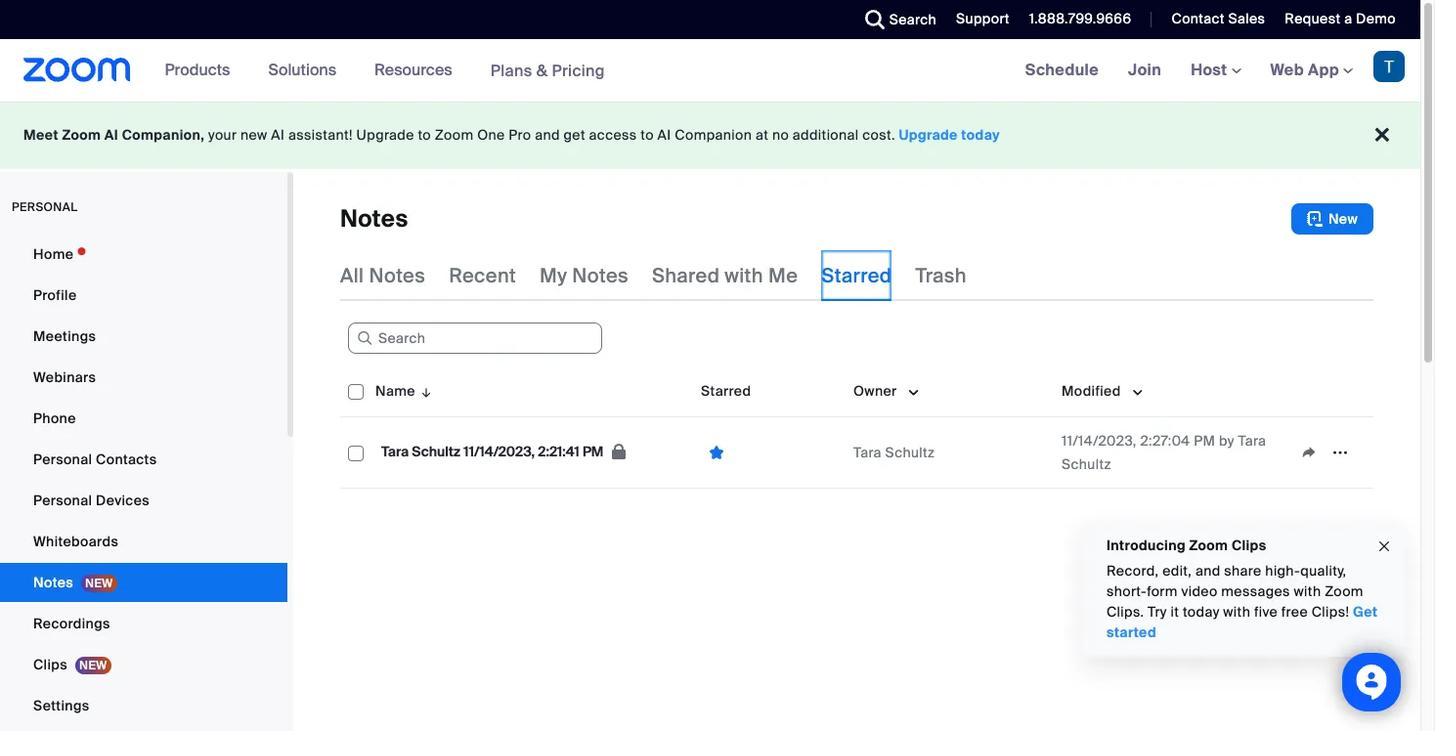 Task type: vqa. For each thing, say whether or not it's contained in the screenshot.
the Whiteboards
yes



Task type: locate. For each thing, give the bounding box(es) containing it.
starred right me
[[821, 263, 892, 288]]

sales
[[1228, 10, 1265, 27]]

upgrade down product information navigation
[[356, 126, 414, 144]]

0 vertical spatial with
[[725, 263, 763, 288]]

share image
[[1293, 444, 1325, 461]]

schultz down 'owner' on the bottom right of the page
[[885, 444, 935, 461]]

meetings
[[33, 327, 96, 345]]

clips inside personal menu menu
[[33, 656, 67, 674]]

1 horizontal spatial today
[[1183, 603, 1220, 621]]

1 horizontal spatial upgrade
[[899, 126, 958, 144]]

0 vertical spatial clips
[[1232, 537, 1266, 554]]

1 horizontal spatial to
[[641, 126, 654, 144]]

products
[[165, 60, 230, 80]]

plans & pricing link
[[490, 60, 605, 81], [490, 60, 605, 81]]

11/14/2023, down modified at the bottom right of page
[[1062, 432, 1137, 450]]

shared with me
[[652, 263, 798, 288]]

0 horizontal spatial upgrade
[[356, 126, 414, 144]]

notes right 'all' at the left of page
[[369, 263, 425, 288]]

and up video
[[1195, 562, 1221, 580]]

name
[[375, 382, 415, 400]]

notes
[[340, 203, 408, 234], [369, 263, 425, 288], [572, 263, 629, 288], [33, 574, 73, 591]]

pm right 2:21:41
[[583, 443, 604, 460]]

0 horizontal spatial tara
[[381, 443, 409, 460]]

pm
[[1194, 432, 1215, 450], [583, 443, 604, 460]]

new
[[1328, 210, 1358, 228]]

meet
[[23, 126, 59, 144]]

resources
[[374, 60, 452, 80]]

schedule link
[[1010, 39, 1113, 102]]

notes up recordings at the bottom of page
[[33, 574, 73, 591]]

1 vertical spatial clips
[[33, 656, 67, 674]]

0 vertical spatial starred
[[821, 263, 892, 288]]

2 personal from the top
[[33, 492, 92, 509]]

2 horizontal spatial ai
[[657, 126, 671, 144]]

all notes
[[340, 263, 425, 288]]

short-
[[1107, 583, 1147, 600]]

with
[[725, 263, 763, 288], [1294, 583, 1321, 600], [1223, 603, 1250, 621]]

1 horizontal spatial pm
[[1194, 432, 1215, 450]]

tara inside "button"
[[381, 443, 409, 460]]

web app button
[[1270, 60, 1353, 80]]

today inside record, edit, and share high-quality, short-form video messages with zoom clips. try it today with five free clips!
[[1183, 603, 1220, 621]]

1 ai from the left
[[104, 126, 118, 144]]

11/14/2023, left 2:21:41
[[463, 443, 535, 460]]

0 vertical spatial and
[[535, 126, 560, 144]]

zoom
[[62, 126, 101, 144], [435, 126, 474, 144], [1189, 537, 1228, 554], [1325, 583, 1363, 600]]

host
[[1191, 60, 1231, 80]]

0 vertical spatial personal
[[33, 451, 92, 468]]

2 horizontal spatial tara
[[1238, 432, 1266, 450]]

and inside record, edit, and share high-quality, short-form video messages with zoom clips. try it today with five free clips!
[[1195, 562, 1221, 580]]

2 horizontal spatial schultz
[[1062, 456, 1111, 473]]

today
[[961, 126, 1000, 144], [1183, 603, 1220, 621]]

1 horizontal spatial starred
[[821, 263, 892, 288]]

0 horizontal spatial and
[[535, 126, 560, 144]]

1 horizontal spatial tara
[[853, 444, 882, 461]]

modified
[[1062, 382, 1121, 400]]

support
[[956, 10, 1010, 27]]

assistant!
[[288, 126, 353, 144]]

1 horizontal spatial schultz
[[885, 444, 935, 461]]

schultz down arrow down icon at the bottom left of page
[[412, 443, 460, 460]]

1 personal from the top
[[33, 451, 92, 468]]

ai right 'new'
[[271, 126, 285, 144]]

clips up 'settings'
[[33, 656, 67, 674]]

0 horizontal spatial ai
[[104, 126, 118, 144]]

0 horizontal spatial with
[[725, 263, 763, 288]]

application
[[340, 366, 1388, 503], [1293, 438, 1366, 467]]

0 vertical spatial today
[[961, 126, 1000, 144]]

banner
[[0, 39, 1420, 103]]

personal
[[12, 199, 78, 215]]

with up free
[[1294, 583, 1321, 600]]

tara down name
[[381, 443, 409, 460]]

try
[[1148, 603, 1167, 621]]

recordings link
[[0, 604, 287, 643]]

starred up tara schultz 11/14/2023, 2:21:41 pm starred icon
[[701, 382, 751, 400]]

to down resources dropdown button
[[418, 126, 431, 144]]

1 horizontal spatial clips
[[1232, 537, 1266, 554]]

to right access
[[641, 126, 654, 144]]

pm left by
[[1194, 432, 1215, 450]]

and
[[535, 126, 560, 144], [1195, 562, 1221, 580]]

upgrade right 'cost.'
[[899, 126, 958, 144]]

1 vertical spatial today
[[1183, 603, 1220, 621]]

meet zoom ai companion, footer
[[0, 102, 1420, 169]]

contact
[[1172, 10, 1225, 27]]

tara down 'owner' on the bottom right of the page
[[853, 444, 882, 461]]

clips up share
[[1232, 537, 1266, 554]]

schultz for tara schultz
[[885, 444, 935, 461]]

zoom up the clips!
[[1325, 583, 1363, 600]]

shared
[[652, 263, 720, 288]]

2 to from the left
[[641, 126, 654, 144]]

2 vertical spatial with
[[1223, 603, 1250, 621]]

phone link
[[0, 399, 287, 438]]

ai
[[104, 126, 118, 144], [271, 126, 285, 144], [657, 126, 671, 144]]

1 to from the left
[[418, 126, 431, 144]]

Search text field
[[348, 323, 602, 354]]

0 horizontal spatial pm
[[583, 443, 604, 460]]

profile
[[33, 286, 77, 304]]

zoom up the edit,
[[1189, 537, 1228, 554]]

plans
[[490, 60, 532, 81]]

0 horizontal spatial today
[[961, 126, 1000, 144]]

notes link
[[0, 563, 287, 602]]

0 horizontal spatial clips
[[33, 656, 67, 674]]

2 upgrade from the left
[[899, 126, 958, 144]]

1 horizontal spatial and
[[1195, 562, 1221, 580]]

personal down phone
[[33, 451, 92, 468]]

more options for tara schultz 11/14/2023, 2:21:41 pm image
[[1325, 444, 1356, 461]]

web app
[[1270, 60, 1339, 80]]

1 horizontal spatial ai
[[271, 126, 285, 144]]

search button
[[850, 0, 941, 39]]

contact sales link
[[1157, 0, 1270, 39], [1172, 10, 1265, 27]]

1 vertical spatial and
[[1195, 562, 1221, 580]]

tara right by
[[1238, 432, 1266, 450]]

at
[[756, 126, 769, 144]]

new
[[241, 126, 267, 144]]

1 vertical spatial personal
[[33, 492, 92, 509]]

0 horizontal spatial 11/14/2023,
[[463, 443, 535, 460]]

schultz down modified at the bottom right of page
[[1062, 456, 1111, 473]]

support link
[[941, 0, 1014, 39], [956, 10, 1010, 27]]

one
[[477, 126, 505, 144]]

by
[[1219, 432, 1234, 450]]

meet zoom ai companion, your new ai assistant! upgrade to zoom one pro and get access to ai companion at no additional cost. upgrade today
[[23, 126, 1000, 144]]

1 vertical spatial with
[[1294, 583, 1321, 600]]

and left the get
[[535, 126, 560, 144]]

search
[[889, 11, 937, 28]]

with down messages
[[1223, 603, 1250, 621]]

tara schultz 11/14/2023, 2:21:41 pm button
[[375, 438, 632, 467]]

personal up whiteboards
[[33, 492, 92, 509]]

notes inside personal menu menu
[[33, 574, 73, 591]]

home
[[33, 245, 74, 263]]

phone
[[33, 410, 76, 427]]

schultz inside tara schultz 11/14/2023, 2:21:41 pm "button"
[[412, 443, 460, 460]]

request
[[1285, 10, 1341, 27]]

with left me
[[725, 263, 763, 288]]

clips.
[[1107, 603, 1144, 621]]

companion,
[[122, 126, 205, 144]]

1 horizontal spatial 11/14/2023,
[[1062, 432, 1137, 450]]

join link
[[1113, 39, 1176, 102]]

0 horizontal spatial to
[[418, 126, 431, 144]]

devices
[[96, 492, 150, 509]]

ai left companion
[[657, 126, 671, 144]]

ai left companion,
[[104, 126, 118, 144]]

personal inside "link"
[[33, 451, 92, 468]]

form
[[1147, 583, 1178, 600]]

1 vertical spatial starred
[[701, 382, 751, 400]]

schedule
[[1025, 60, 1099, 80]]

0 horizontal spatial schultz
[[412, 443, 460, 460]]

app
[[1308, 60, 1339, 80]]

contact sales
[[1172, 10, 1265, 27]]

tara schultz
[[853, 444, 935, 461]]

2:21:41
[[538, 443, 579, 460]]

11/14/2023,
[[1062, 432, 1137, 450], [463, 443, 535, 460]]



Task type: describe. For each thing, give the bounding box(es) containing it.
today inside meet zoom ai companion, footer
[[961, 126, 1000, 144]]

starred inside the tabs of all notes page tab list
[[821, 263, 892, 288]]

1 upgrade from the left
[[356, 126, 414, 144]]

banner containing products
[[0, 39, 1420, 103]]

companion
[[675, 126, 752, 144]]

zoom inside record, edit, and share high-quality, short-form video messages with zoom clips. try it today with five free clips!
[[1325, 583, 1363, 600]]

tara for tara schultz
[[853, 444, 882, 461]]

resources button
[[374, 39, 461, 102]]

a
[[1344, 10, 1352, 27]]

me
[[768, 263, 798, 288]]

tabs of all notes page tab list
[[340, 250, 967, 301]]

join
[[1128, 60, 1161, 80]]

get started
[[1107, 603, 1378, 641]]

11/14/2023, 2:27:04 pm by tara schultz
[[1062, 432, 1266, 473]]

messages
[[1221, 583, 1290, 600]]

video
[[1181, 583, 1218, 600]]

tara inside 11/14/2023, 2:27:04 pm by tara schultz
[[1238, 432, 1266, 450]]

notes up all notes
[[340, 203, 408, 234]]

products button
[[165, 39, 239, 102]]

new button
[[1291, 203, 1373, 235]]

pm inside "button"
[[583, 443, 604, 460]]

1.888.799.9666
[[1029, 10, 1131, 27]]

meetings navigation
[[1010, 39, 1420, 103]]

high-
[[1265, 562, 1300, 580]]

it
[[1171, 603, 1179, 621]]

my
[[540, 263, 567, 288]]

personal menu menu
[[0, 235, 287, 731]]

record,
[[1107, 562, 1159, 580]]

upgrade today link
[[899, 126, 1000, 144]]

11/14/2023, inside 11/14/2023, 2:27:04 pm by tara schultz
[[1062, 432, 1137, 450]]

zoom logo image
[[23, 58, 131, 82]]

solutions button
[[268, 39, 345, 102]]

pro
[[509, 126, 531, 144]]

five
[[1254, 603, 1278, 621]]

request a demo
[[1285, 10, 1396, 27]]

whiteboards
[[33, 533, 118, 550]]

tara schultz 11/14/2023, 2:21:41 pm starred image
[[701, 443, 732, 462]]

meetings link
[[0, 317, 287, 356]]

with inside the tabs of all notes page tab list
[[725, 263, 763, 288]]

pm inside 11/14/2023, 2:27:04 pm by tara schultz
[[1194, 432, 1215, 450]]

notes right the my
[[572, 263, 629, 288]]

plans & pricing
[[490, 60, 605, 81]]

personal devices
[[33, 492, 150, 509]]

share
[[1224, 562, 1262, 580]]

personal devices link
[[0, 481, 287, 520]]

owner
[[853, 382, 897, 400]]

2:27:04
[[1140, 432, 1190, 450]]

recent
[[449, 263, 516, 288]]

whiteboards link
[[0, 522, 287, 561]]

host button
[[1191, 60, 1241, 80]]

zoom left one
[[435, 126, 474, 144]]

0 horizontal spatial starred
[[701, 382, 751, 400]]

started
[[1107, 624, 1156, 641]]

3 ai from the left
[[657, 126, 671, 144]]

quality,
[[1300, 562, 1346, 580]]

get
[[1353, 603, 1378, 621]]

&
[[536, 60, 548, 81]]

access
[[589, 126, 637, 144]]

demo
[[1356, 10, 1396, 27]]

and inside meet zoom ai companion, footer
[[535, 126, 560, 144]]

personal for personal contacts
[[33, 451, 92, 468]]

introducing zoom clips
[[1107, 537, 1266, 554]]

2 ai from the left
[[271, 126, 285, 144]]

get started link
[[1107, 603, 1378, 641]]

profile link
[[0, 276, 287, 315]]

arrow down image
[[415, 379, 433, 403]]

product information navigation
[[150, 39, 620, 103]]

recordings
[[33, 615, 110, 632]]

no
[[772, 126, 789, 144]]

personal for personal devices
[[33, 492, 92, 509]]

edit,
[[1162, 562, 1192, 580]]

close image
[[1376, 535, 1392, 558]]

tara schultz 11/14/2023, 2:21:41 pm
[[381, 443, 607, 460]]

cost.
[[862, 126, 895, 144]]

additional
[[793, 126, 859, 144]]

all
[[340, 263, 364, 288]]

1 horizontal spatial with
[[1223, 603, 1250, 621]]

schultz for tara schultz 11/14/2023, 2:21:41 pm
[[412, 443, 460, 460]]

zoom right meet
[[62, 126, 101, 144]]

webinars
[[33, 369, 96, 386]]

11/14/2023, inside tara schultz 11/14/2023, 2:21:41 pm "button"
[[463, 443, 535, 460]]

home link
[[0, 235, 287, 274]]

free
[[1281, 603, 1308, 621]]

personal contacts link
[[0, 440, 287, 479]]

my notes
[[540, 263, 629, 288]]

get
[[564, 126, 585, 144]]

tara for tara schultz 11/14/2023, 2:21:41 pm
[[381, 443, 409, 460]]

contacts
[[96, 451, 157, 468]]

schultz inside 11/14/2023, 2:27:04 pm by tara schultz
[[1062, 456, 1111, 473]]

pricing
[[552, 60, 605, 81]]

trash
[[915, 263, 967, 288]]

solutions
[[268, 60, 336, 80]]

clips link
[[0, 645, 287, 684]]

clips!
[[1312, 603, 1349, 621]]

2 horizontal spatial with
[[1294, 583, 1321, 600]]

your
[[208, 126, 237, 144]]

settings
[[33, 697, 89, 715]]

web
[[1270, 60, 1304, 80]]

profile picture image
[[1373, 51, 1405, 82]]

settings link
[[0, 686, 287, 725]]

personal contacts
[[33, 451, 157, 468]]

application containing name
[[340, 366, 1388, 503]]



